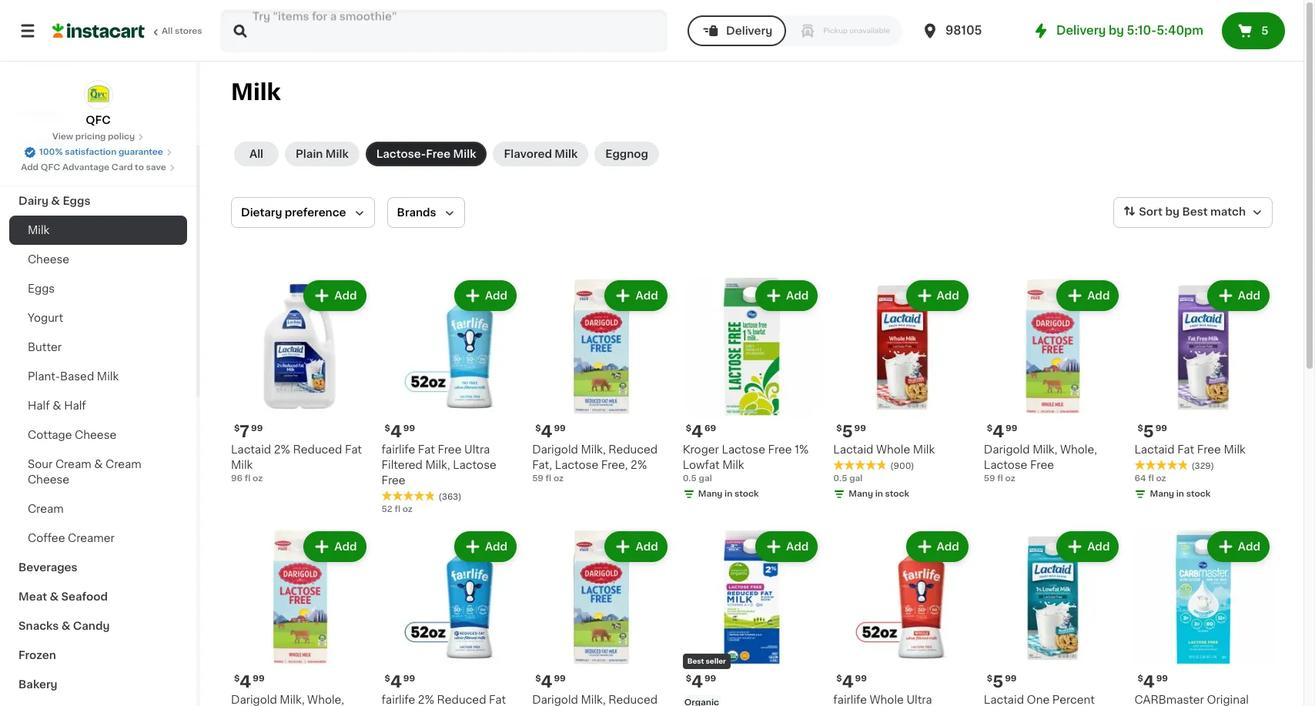 Task type: locate. For each thing, give the bounding box(es) containing it.
pricing
[[75, 132, 106, 141]]

None search field
[[220, 9, 668, 52]]

all stores link
[[52, 9, 203, 52]]

0 horizontal spatial all
[[162, 27, 173, 35]]

stock down (329)
[[1187, 489, 1211, 498]]

stores
[[175, 27, 202, 35]]

Best match Sort by field
[[1114, 197, 1273, 228]]

to
[[135, 163, 144, 172]]

99 for fairlife whole ultra
[[855, 675, 867, 683]]

0 vertical spatial whole
[[876, 444, 911, 455]]

fairlife inside fairlife fat free ultra filtered milk, lactose free
[[382, 444, 415, 455]]

4 up darigold milk, whole, lactose free 59 fl oz
[[993, 423, 1004, 439]]

milk,
[[581, 444, 606, 455], [1033, 444, 1058, 455], [425, 459, 450, 470], [280, 695, 305, 706], [581, 695, 606, 706]]

lactose inside darigold milk, whole, lactose free 59 fl oz
[[984, 459, 1028, 470]]

satisfaction
[[65, 148, 116, 156]]

fat inside fairlife 2% reduced fat
[[489, 695, 506, 706]]

milk, inside the darigold milk, reduced fat, lactose free, 2% 59 fl oz
[[581, 444, 606, 455]]

4 for fairlife 2% reduced fat
[[390, 674, 402, 690]]

all
[[162, 27, 173, 35], [249, 149, 263, 159]]

1 stock from the left
[[885, 489, 910, 498]]

2% inside lactaid 2% reduced fat milk 96 fl oz
[[274, 444, 290, 455]]

4 for darigold milk, reduced fat, lactose free, 2%
[[541, 423, 552, 439]]

whole for 5
[[876, 444, 911, 455]]

gal inside kroger lactose free 1% lowfat milk 0.5 gal
[[699, 474, 712, 483]]

stock down (900)
[[885, 489, 910, 498]]

0.5
[[833, 474, 848, 483], [683, 474, 697, 483]]

lactaid left one
[[984, 695, 1024, 706]]

best left seller
[[687, 658, 704, 665]]

brands
[[397, 207, 436, 218]]

1 horizontal spatial many in stock
[[849, 489, 910, 498]]

0 vertical spatial eggs
[[63, 196, 90, 206]]

reduced inside fairlife 2% reduced fat
[[437, 695, 486, 706]]

0 horizontal spatial eggs
[[28, 283, 55, 294]]

whole, inside darigold milk, whole, lactose free 59 fl oz
[[1060, 444, 1097, 455]]

dairy
[[18, 196, 48, 206]]

4 up filtered
[[390, 423, 402, 439]]

cottage cheese
[[28, 430, 117, 441]]

4 left the 69
[[692, 423, 703, 439]]

2 vertical spatial 2%
[[418, 695, 434, 706]]

by right sort
[[1166, 207, 1180, 217]]

product group
[[231, 277, 369, 485], [382, 277, 520, 516], [532, 277, 671, 485], [683, 277, 821, 503], [833, 277, 972, 503], [984, 277, 1122, 485], [1135, 277, 1273, 503], [231, 528, 369, 706], [382, 528, 520, 706], [532, 528, 671, 706], [683, 528, 821, 706], [833, 528, 972, 706], [984, 528, 1122, 706], [1135, 528, 1273, 706]]

many in stock
[[849, 489, 910, 498], [698, 489, 759, 498], [1150, 489, 1211, 498]]

carbmaster
[[1135, 695, 1204, 706]]

darigold inside darigold milk, reduced
[[532, 695, 578, 706]]

snacks & candy
[[18, 621, 110, 632]]

0 horizontal spatial half
[[28, 400, 50, 411]]

add for kroger lactose free 1% lowfat milk
[[786, 290, 809, 301]]

in down kroger lactose free 1% lowfat milk 0.5 gal
[[725, 489, 733, 498]]

2 stock from the left
[[735, 489, 759, 498]]

1 vertical spatial whole
[[870, 695, 904, 706]]

cheese down half & half link
[[75, 430, 117, 441]]

add for fairlife whole ultra
[[937, 541, 959, 552]]

beverages link
[[9, 553, 187, 582]]

1 vertical spatial cheese
[[75, 430, 117, 441]]

1 horizontal spatial best
[[1182, 207, 1208, 217]]

lactose inside the darigold milk, reduced fat, lactose free, 2% 59 fl oz
[[555, 459, 599, 470]]

$ up the 96
[[234, 424, 240, 432]]

$ 7 99
[[234, 423, 263, 439]]

4 for fairlife fat free ultra filtered milk, lactose free
[[390, 423, 402, 439]]

99 up the lactaid fat free milk
[[1156, 424, 1168, 432]]

& for half
[[53, 400, 61, 411]]

$ 4 99 up fairlife 2% reduced fat
[[385, 674, 415, 690]]

$ for fairlife fat free ultra filtered milk, lactose free
[[385, 424, 390, 432]]

99 for lactaid one percent
[[1005, 675, 1017, 683]]

1 many from the left
[[849, 489, 873, 498]]

milk, for darigold milk, reduced
[[581, 695, 606, 706]]

all link
[[234, 142, 279, 166]]

meat & seafood
[[18, 591, 108, 602]]

fat
[[345, 444, 362, 455], [418, 444, 435, 455], [1178, 444, 1195, 455], [489, 695, 506, 706]]

0 vertical spatial qfc
[[86, 115, 111, 126]]

1 0.5 from the left
[[833, 474, 848, 483]]

add for darigold milk, reduced fat, lactose free, 2%
[[636, 290, 658, 301]]

0 vertical spatial ultra
[[464, 444, 490, 455]]

1 in from the left
[[875, 489, 883, 498]]

$ 4 99 up fat,
[[535, 423, 566, 439]]

save
[[146, 163, 166, 172]]

stock down kroger lactose free 1% lowfat milk 0.5 gal
[[735, 489, 759, 498]]

milk, inside fairlife fat free ultra filtered milk, lactose free
[[425, 459, 450, 470]]

plant-based milk
[[28, 371, 119, 382]]

add button for lactaid 2% reduced fat milk
[[305, 282, 365, 310]]

add for lactaid 2% reduced fat milk
[[334, 290, 357, 301]]

add for lactaid one percent
[[1088, 541, 1110, 552]]

99 for fairlife fat free ultra filtered milk, lactose free
[[403, 424, 415, 432]]

59 inside the darigold milk, reduced fat, lactose free, 2% 59 fl oz
[[532, 474, 544, 483]]

1 vertical spatial ultra
[[907, 695, 932, 706]]

add inside add qfc advantage card to save link
[[21, 163, 39, 172]]

1 vertical spatial whole,
[[307, 695, 344, 706]]

cheese
[[28, 254, 69, 265], [75, 430, 117, 441], [28, 474, 69, 485]]

3 many from the left
[[1150, 489, 1175, 498]]

4 for darigold milk, reduced
[[541, 674, 552, 690]]

half down plant-based milk
[[64, 400, 86, 411]]

$ 5 99 up lactaid one percent at the right bottom of page
[[987, 674, 1017, 690]]

0 horizontal spatial in
[[725, 489, 733, 498]]

lowfat
[[683, 459, 720, 470]]

policy
[[108, 132, 135, 141]]

milk, inside darigold milk, reduced
[[581, 695, 606, 706]]

gal down lactaid whole milk
[[850, 474, 863, 483]]

darigold for darigold milk, whole,
[[231, 695, 277, 706]]

99 up darigold milk, whole, lactose free 59 fl oz
[[1006, 424, 1018, 432]]

& up cottage at bottom
[[53, 400, 61, 411]]

1 59 from the left
[[532, 474, 544, 483]]

100% satisfaction guarantee
[[39, 148, 163, 156]]

add button for darigold milk, whole,
[[305, 533, 365, 560]]

many down the 64 fl oz on the right
[[1150, 489, 1175, 498]]

$ left the 69
[[686, 424, 692, 432]]

add for lactaid fat free milk
[[1238, 290, 1261, 301]]

match
[[1211, 207, 1246, 217]]

1 vertical spatial eggs
[[28, 283, 55, 294]]

1 many in stock from the left
[[849, 489, 910, 498]]

1 horizontal spatial stock
[[885, 489, 910, 498]]

0 vertical spatial by
[[1109, 25, 1124, 36]]

frozen
[[18, 650, 56, 661]]

best for best seller
[[687, 658, 704, 665]]

1 horizontal spatial gal
[[850, 474, 863, 483]]

whole inside fairlife whole ultra
[[870, 695, 904, 706]]

99 up the darigold milk, reduced fat, lactose free, 2% 59 fl oz
[[554, 424, 566, 432]]

bakery link
[[9, 670, 187, 699]]

add button
[[305, 282, 365, 310], [456, 282, 515, 310], [606, 282, 666, 310], [757, 282, 817, 310], [908, 282, 967, 310], [1058, 282, 1118, 310], [1209, 282, 1268, 310], [305, 533, 365, 560], [456, 533, 515, 560], [606, 533, 666, 560], [757, 533, 817, 560], [908, 533, 967, 560], [1058, 533, 1118, 560], [1209, 533, 1268, 560]]

5 for lactaid whole milk
[[842, 423, 853, 439]]

1 horizontal spatial eggs
[[63, 196, 90, 206]]

$ 4 99 up darigold milk, whole,
[[234, 674, 265, 690]]

darigold inside the darigold milk, reduced fat, lactose free, 2% 59 fl oz
[[532, 444, 578, 455]]

$ up fairlife whole ultra
[[837, 675, 842, 683]]

seller
[[706, 658, 726, 665]]

5 for lactaid fat free milk
[[1143, 423, 1154, 439]]

5 inside button
[[1262, 25, 1269, 36]]

many down 0.5 gal
[[849, 489, 873, 498]]

2 horizontal spatial many
[[1150, 489, 1175, 498]]

fairlife for fairlife whole ultra
[[833, 695, 867, 706]]

& for candy
[[61, 621, 70, 632]]

thanksgiving
[[18, 137, 92, 148]]

& right dairy
[[51, 196, 60, 206]]

$ up fat,
[[535, 424, 541, 432]]

add for darigold milk, whole,
[[334, 541, 357, 552]]

recipes
[[18, 108, 64, 119]]

ultra inside fairlife whole ultra
[[907, 695, 932, 706]]

darigold inside darigold milk, whole,
[[231, 695, 277, 706]]

meat & seafood link
[[9, 582, 187, 611]]

cheese down milk link
[[28, 254, 69, 265]]

product group containing 7
[[231, 277, 369, 485]]

$ for darigold milk, reduced fat, lactose free, 2%
[[535, 424, 541, 432]]

$ inside $ 7 99
[[234, 424, 240, 432]]

gal down lowfat
[[699, 474, 712, 483]]

delivery for delivery by 5:10-5:40pm
[[1057, 25, 1106, 36]]

0.5 down lowfat
[[683, 474, 697, 483]]

free inside kroger lactose free 1% lowfat milk 0.5 gal
[[768, 444, 792, 455]]

all inside all stores link
[[162, 27, 173, 35]]

2% inside fairlife 2% reduced fat
[[418, 695, 434, 706]]

in for lactaid whole milk
[[875, 489, 883, 498]]

$ up lactaid one percent at the right bottom of page
[[987, 675, 993, 683]]

0 horizontal spatial ultra
[[464, 444, 490, 455]]

5:40pm
[[1157, 25, 1204, 36]]

free
[[426, 149, 451, 159], [438, 444, 462, 455], [768, 444, 792, 455], [1197, 444, 1221, 455], [1030, 459, 1054, 470], [382, 475, 406, 486]]

4 up darigold milk, reduced
[[541, 674, 552, 690]]

lactaid fat free milk
[[1135, 444, 1246, 455]]

3 in from the left
[[1177, 489, 1184, 498]]

qfc logo image
[[84, 80, 113, 109]]

$ 4 99 for fairlife 2% reduced fat
[[385, 674, 415, 690]]

lactaid inside lactaid 2% reduced fat milk 96 fl oz
[[231, 444, 271, 455]]

0 horizontal spatial stock
[[735, 489, 759, 498]]

add for darigold milk, reduced
[[636, 541, 658, 552]]

1 horizontal spatial by
[[1166, 207, 1180, 217]]

lactaid one percent
[[984, 695, 1095, 706]]

1 gal from the left
[[850, 474, 863, 483]]

$ 4 99 for darigold milk, reduced fat, lactose free, 2%
[[535, 423, 566, 439]]

(900)
[[890, 462, 915, 470]]

stock
[[885, 489, 910, 498], [735, 489, 759, 498], [1187, 489, 1211, 498]]

1 horizontal spatial whole,
[[1060, 444, 1097, 455]]

1 horizontal spatial 0.5
[[833, 474, 848, 483]]

half & half
[[28, 400, 86, 411]]

dairy & eggs link
[[9, 186, 187, 216]]

milk, for darigold milk, whole,
[[280, 695, 305, 706]]

by
[[1109, 25, 1124, 36], [1166, 207, 1180, 217]]

fairlife inside fairlife 2% reduced fat
[[382, 695, 415, 706]]

(363)
[[439, 493, 462, 501]]

$ up darigold milk, whole,
[[234, 675, 240, 683]]

$ up darigold milk, reduced
[[535, 675, 541, 683]]

2 horizontal spatial 2%
[[631, 459, 647, 470]]

best inside field
[[1182, 207, 1208, 217]]

2% inside the darigold milk, reduced fat, lactose free, 2% 59 fl oz
[[631, 459, 647, 470]]

reduced inside the darigold milk, reduced fat, lactose free, 2% 59 fl oz
[[609, 444, 658, 455]]

1 horizontal spatial 2%
[[418, 695, 434, 706]]

99 up darigold milk, whole,
[[253, 675, 265, 683]]

0 vertical spatial best
[[1182, 207, 1208, 217]]

milk, inside darigold milk, whole,
[[280, 695, 305, 706]]

$ up filtered
[[385, 424, 390, 432]]

fat inside lactaid 2% reduced fat milk 96 fl oz
[[345, 444, 362, 455]]

sort by
[[1139, 207, 1180, 217]]

$ 4 99 up fairlife whole ultra
[[837, 674, 867, 690]]

4 up darigold milk, whole,
[[240, 674, 251, 690]]

add button for kroger lactose free 1% lowfat milk
[[757, 282, 817, 310]]

1 horizontal spatial delivery
[[1057, 25, 1106, 36]]

&
[[51, 196, 60, 206], [53, 400, 61, 411], [94, 459, 103, 470], [50, 591, 59, 602], [61, 621, 70, 632]]

0 horizontal spatial 0.5
[[683, 474, 697, 483]]

lactaid down $ 7 99
[[231, 444, 271, 455]]

$ for lactaid one percent
[[987, 675, 993, 683]]

coffee
[[28, 533, 65, 544]]

ultra inside fairlife fat free ultra filtered milk, lactose free
[[464, 444, 490, 455]]

1 vertical spatial by
[[1166, 207, 1180, 217]]

$ down best seller at the bottom of the page
[[686, 675, 692, 683]]

eggs down the advantage
[[63, 196, 90, 206]]

stock for lactaid fat free milk
[[1187, 489, 1211, 498]]

lactaid for lactaid fat free milk
[[1135, 444, 1175, 455]]

all left stores
[[162, 27, 173, 35]]

fat inside fairlife fat free ultra filtered milk, lactose free
[[418, 444, 435, 455]]

0 vertical spatial cheese
[[28, 254, 69, 265]]

produce
[[18, 166, 65, 177]]

1 vertical spatial 2%
[[631, 459, 647, 470]]

99 up darigold milk, reduced
[[554, 675, 566, 683]]

59
[[532, 474, 544, 483], [984, 474, 995, 483]]

2 horizontal spatial many in stock
[[1150, 489, 1211, 498]]

guarantee
[[119, 148, 163, 156]]

4 down best seller at the bottom of the page
[[692, 674, 703, 690]]

filtered
[[382, 459, 423, 470]]

$ 4 99 up carbmaster on the bottom of the page
[[1138, 674, 1168, 690]]

fairlife inside fairlife whole ultra
[[833, 695, 867, 706]]

cream
[[55, 459, 91, 470], [106, 459, 141, 470], [28, 504, 64, 514]]

2 horizontal spatial stock
[[1187, 489, 1211, 498]]

4 up fairlife whole ultra
[[842, 674, 854, 690]]

99 for lactaid whole milk
[[855, 424, 866, 432]]

0 horizontal spatial gal
[[699, 474, 712, 483]]

$ 5 99 up the lactaid fat free milk
[[1138, 423, 1168, 439]]

coffee creamer
[[28, 533, 115, 544]]

whole,
[[1060, 444, 1097, 455], [307, 695, 344, 706]]

oz inside lactaid 2% reduced fat milk 96 fl oz
[[253, 474, 263, 483]]

qfc up view pricing policy link
[[86, 115, 111, 126]]

2 vertical spatial cheese
[[28, 474, 69, 485]]

2 59 from the left
[[984, 474, 995, 483]]

in down the lactaid fat free milk
[[1177, 489, 1184, 498]]

half down plant-
[[28, 400, 50, 411]]

0 horizontal spatial best
[[687, 658, 704, 665]]

add button for lactaid whole milk
[[908, 282, 967, 310]]

many in stock down kroger lactose free 1% lowfat milk 0.5 gal
[[698, 489, 759, 498]]

$ up fairlife 2% reduced fat
[[385, 675, 390, 683]]

5:10-
[[1127, 25, 1157, 36]]

& down the cottage cheese link
[[94, 459, 103, 470]]

4 for fairlife whole ultra
[[842, 674, 854, 690]]

1 vertical spatial all
[[249, 149, 263, 159]]

$ up 64
[[1138, 424, 1143, 432]]

99 up fairlife whole ultra
[[855, 675, 867, 683]]

99 up fairlife 2% reduced fat
[[403, 675, 415, 683]]

2 many in stock from the left
[[698, 489, 759, 498]]

& right meat
[[50, 591, 59, 602]]

$ 4 99 for fairlife fat free ultra filtered milk, lactose free
[[385, 423, 415, 439]]

coffee creamer link
[[9, 524, 187, 553]]

0 horizontal spatial whole,
[[307, 695, 344, 706]]

beverages
[[18, 562, 77, 573]]

99 up carbmaster on the bottom of the page
[[1156, 675, 1168, 683]]

$ up darigold milk, whole, lactose free 59 fl oz
[[987, 424, 993, 432]]

0 horizontal spatial 2%
[[274, 444, 290, 455]]

add button for darigold milk, reduced fat, lactose free, 2%
[[606, 282, 666, 310]]

lactaid for lactaid 2% reduced fat milk 96 fl oz
[[231, 444, 271, 455]]

gal
[[850, 474, 863, 483], [699, 474, 712, 483]]

0 horizontal spatial 59
[[532, 474, 544, 483]]

$ up lactaid whole milk
[[837, 424, 842, 432]]

$ 4 99 up darigold milk, whole, lactose free 59 fl oz
[[987, 423, 1018, 439]]

milk, inside darigold milk, whole, lactose free 59 fl oz
[[1033, 444, 1058, 455]]

in for lactaid fat free milk
[[1177, 489, 1184, 498]]

butter
[[28, 342, 62, 353]]

by inside field
[[1166, 207, 1180, 217]]

0 horizontal spatial by
[[1109, 25, 1124, 36]]

many down lowfat
[[698, 489, 723, 498]]

99
[[251, 424, 263, 432], [554, 424, 566, 432], [855, 424, 866, 432], [403, 424, 415, 432], [1006, 424, 1018, 432], [1156, 424, 1168, 432], [253, 675, 265, 683], [554, 675, 566, 683], [855, 675, 867, 683], [403, 675, 415, 683], [705, 675, 716, 683], [1005, 675, 1017, 683], [1156, 675, 1168, 683]]

1 horizontal spatial ultra
[[907, 695, 932, 706]]

qfc down 100% on the top of page
[[41, 163, 60, 172]]

darigold milk, reduced fat, lactose free, 2% 59 fl oz
[[532, 444, 658, 483]]

99 right 7
[[251, 424, 263, 432]]

4 up fairlife 2% reduced fat
[[390, 674, 402, 690]]

all inside all link
[[249, 149, 263, 159]]

1 horizontal spatial half
[[64, 400, 86, 411]]

0 horizontal spatial many
[[698, 489, 723, 498]]

dairy & eggs
[[18, 196, 90, 206]]

0 vertical spatial all
[[162, 27, 173, 35]]

lactaid up 0.5 gal
[[833, 444, 874, 455]]

$ up carbmaster on the bottom of the page
[[1138, 675, 1143, 683]]

99 for lactaid fat free milk
[[1156, 424, 1168, 432]]

2 horizontal spatial $ 5 99
[[1138, 423, 1168, 439]]

0 horizontal spatial delivery
[[726, 25, 773, 36]]

milk, for darigold milk, reduced fat, lactose free, 2% 59 fl oz
[[581, 444, 606, 455]]

lactaid inside lactaid one percent
[[984, 695, 1024, 706]]

0 vertical spatial whole,
[[1060, 444, 1097, 455]]

by left 5:10-
[[1109, 25, 1124, 36]]

$ for kroger lactose free 1% lowfat milk
[[686, 424, 692, 432]]

best left match
[[1182, 207, 1208, 217]]

many in stock down 0.5 gal
[[849, 489, 910, 498]]

dietary
[[241, 207, 282, 218]]

cream down the cottage cheese link
[[106, 459, 141, 470]]

1 horizontal spatial in
[[875, 489, 883, 498]]

2 0.5 from the left
[[683, 474, 697, 483]]

$ 4 99 for darigold milk, reduced
[[535, 674, 566, 690]]

delivery inside button
[[726, 25, 773, 36]]

1 horizontal spatial all
[[249, 149, 263, 159]]

1 horizontal spatial qfc
[[86, 115, 111, 126]]

whole, inside darigold milk, whole,
[[307, 695, 344, 706]]

reduced for lactaid 2% reduced fat milk 96 fl oz
[[293, 444, 342, 455]]

reduced for fairlife 2% reduced fat
[[437, 695, 486, 706]]

qfc link
[[84, 80, 113, 128]]

best
[[1182, 207, 1208, 217], [687, 658, 704, 665]]

1 vertical spatial qfc
[[41, 163, 60, 172]]

fairlife fat free ultra filtered milk, lactose free
[[382, 444, 497, 486]]

& for seafood
[[50, 591, 59, 602]]

0 horizontal spatial $ 5 99
[[837, 423, 866, 439]]

99 inside $ 7 99
[[251, 424, 263, 432]]

1 horizontal spatial 59
[[984, 474, 995, 483]]

thanksgiving link
[[9, 128, 187, 157]]

lactose-
[[376, 149, 426, 159]]

milk inside kroger lactose free 1% lowfat milk 0.5 gal
[[723, 459, 744, 470]]

add button for darigold milk, whole, lactose free
[[1058, 282, 1118, 310]]

$ 5 99
[[837, 423, 866, 439], [1138, 423, 1168, 439], [987, 674, 1017, 690]]

0.5 inside kroger lactose free 1% lowfat milk 0.5 gal
[[683, 474, 697, 483]]

darigold inside darigold milk, whole, lactose free 59 fl oz
[[984, 444, 1030, 455]]

darigold milk, reduced
[[532, 695, 658, 706]]

99 up filtered
[[403, 424, 415, 432]]

99 up lactaid whole milk
[[855, 424, 866, 432]]

$ for darigold milk, reduced
[[535, 675, 541, 683]]

all left plain
[[249, 149, 263, 159]]

add for darigold milk, whole, lactose free
[[1088, 290, 1110, 301]]

$ 4 99 up darigold milk, reduced
[[535, 674, 566, 690]]

2 horizontal spatial in
[[1177, 489, 1184, 498]]

52 fl oz
[[382, 505, 413, 513]]

fairlife
[[382, 444, 415, 455], [833, 695, 867, 706], [382, 695, 415, 706]]

lactaid up the 64 fl oz on the right
[[1135, 444, 1175, 455]]

cheese down sour
[[28, 474, 69, 485]]

4 up carbmaster on the bottom of the page
[[1143, 674, 1155, 690]]

$ 5 99 up lactaid whole milk
[[837, 423, 866, 439]]

reduced inside darigold milk, reduced
[[609, 695, 658, 706]]

★★★★★
[[833, 459, 887, 470], [833, 459, 887, 470], [1135, 459, 1189, 470], [1135, 459, 1189, 470], [382, 490, 436, 501], [382, 490, 436, 501]]

2 gal from the left
[[699, 474, 712, 483]]

all for all
[[249, 149, 263, 159]]

1 horizontal spatial $ 5 99
[[987, 674, 1017, 690]]

many in stock down the 64 fl oz on the right
[[1150, 489, 1211, 498]]

0.5 down lactaid whole milk
[[833, 474, 848, 483]]

add button for fairlife fat free ultra filtered milk, lactose free
[[456, 282, 515, 310]]

$ inside $ 4 69
[[686, 424, 692, 432]]

0 horizontal spatial many in stock
[[698, 489, 759, 498]]

add button for darigold milk, reduced
[[606, 533, 666, 560]]

1 horizontal spatial many
[[849, 489, 873, 498]]

one
[[1027, 695, 1050, 706]]

& left candy at the bottom left of page
[[61, 621, 70, 632]]

eggs up yogurt
[[28, 283, 55, 294]]

3 many in stock from the left
[[1150, 489, 1211, 498]]

oz
[[253, 474, 263, 483], [554, 474, 564, 483], [1005, 474, 1016, 483], [1156, 474, 1166, 483], [403, 505, 413, 513]]

reduced inside lactaid 2% reduced fat milk 96 fl oz
[[293, 444, 342, 455]]

0 vertical spatial 2%
[[274, 444, 290, 455]]

0 horizontal spatial qfc
[[41, 163, 60, 172]]

99 up lactaid one percent at the right bottom of page
[[1005, 675, 1017, 683]]

in down lactaid whole milk
[[875, 489, 883, 498]]

$ 4 99 up filtered
[[385, 423, 415, 439]]

1 vertical spatial best
[[687, 658, 704, 665]]

3 stock from the left
[[1187, 489, 1211, 498]]

add button for fairlife whole ultra
[[908, 533, 967, 560]]

whole
[[876, 444, 911, 455], [870, 695, 904, 706]]

add for fairlife fat free ultra filtered milk, lactose free
[[485, 290, 508, 301]]

4 up fat,
[[541, 423, 552, 439]]



Task type: describe. For each thing, give the bounding box(es) containing it.
reduced for darigold milk, reduced
[[609, 695, 658, 706]]

by for sort
[[1166, 207, 1180, 217]]

reduced for darigold milk, reduced fat, lactose free, 2% 59 fl oz
[[609, 444, 658, 455]]

$ 4 69
[[686, 423, 716, 439]]

view
[[52, 132, 73, 141]]

lists
[[43, 53, 70, 64]]

4 for darigold milk, whole,
[[240, 674, 251, 690]]

snacks & candy link
[[9, 611, 187, 641]]

lactose-free milk link
[[366, 142, 487, 166]]

$ 4 99 for fairlife whole ultra
[[837, 674, 867, 690]]

original
[[1207, 695, 1249, 706]]

cream down cottage cheese in the left bottom of the page
[[55, 459, 91, 470]]

99 for darigold milk, whole, lactose free
[[1006, 424, 1018, 432]]

$ for fairlife 2% reduced fat
[[385, 675, 390, 683]]

$ 5 99 for lactaid fat free milk
[[1138, 423, 1168, 439]]

brands button
[[387, 197, 465, 228]]

2% for lactaid 2% reduced fat milk 96 fl oz
[[274, 444, 290, 455]]

best for best match
[[1182, 207, 1208, 217]]

lactose inside kroger lactose free 1% lowfat milk 0.5 gal
[[722, 444, 765, 455]]

meat
[[18, 591, 47, 602]]

free inside darigold milk, whole, lactose free 59 fl oz
[[1030, 459, 1054, 470]]

plain milk link
[[285, 142, 359, 166]]

lactose inside fairlife fat free ultra filtered milk, lactose free
[[453, 459, 497, 470]]

eggnog link
[[595, 142, 659, 166]]

cheese link
[[9, 245, 187, 274]]

add qfc advantage card to save link
[[21, 162, 175, 174]]

lactaid for lactaid one percent
[[984, 695, 1024, 706]]

2 many from the left
[[698, 489, 723, 498]]

creamer
[[68, 533, 115, 544]]

cream up coffee
[[28, 504, 64, 514]]

$ 4 99 for carbmaster original
[[1138, 674, 1168, 690]]

all for all stores
[[162, 27, 173, 35]]

all stores
[[162, 27, 202, 35]]

add button for lactaid fat free milk
[[1209, 282, 1268, 310]]

best seller
[[687, 658, 726, 665]]

oz inside darigold milk, whole, lactose free 59 fl oz
[[1005, 474, 1016, 483]]

sort
[[1139, 207, 1163, 217]]

$ 4 99 for darigold milk, whole,
[[234, 674, 265, 690]]

lactose-free milk
[[376, 149, 476, 159]]

99 for fairlife 2% reduced fat
[[403, 675, 415, 683]]

instacart logo image
[[52, 22, 145, 40]]

whole, for darigold milk, whole,
[[307, 695, 344, 706]]

butter link
[[9, 333, 187, 362]]

5 button
[[1222, 12, 1285, 49]]

whole, for darigold milk, whole, lactose free 59 fl oz
[[1060, 444, 1097, 455]]

lactaid whole milk
[[833, 444, 935, 455]]

cream link
[[9, 494, 187, 524]]

$ for lactaid fat free milk
[[1138, 424, 1143, 432]]

99 down best seller at the bottom of the page
[[705, 675, 716, 683]]

add for lactaid whole milk
[[937, 290, 959, 301]]

99 for darigold milk, reduced
[[554, 675, 566, 683]]

carbmaster original
[[1135, 695, 1249, 706]]

delivery by 5:10-5:40pm
[[1057, 25, 1204, 36]]

yogurt link
[[9, 303, 187, 333]]

$ for darigold milk, whole,
[[234, 675, 240, 683]]

2% for fairlife 2% reduced fat
[[418, 695, 434, 706]]

99 for lactaid 2% reduced fat milk
[[251, 424, 263, 432]]

fl inside lactaid 2% reduced fat milk 96 fl oz
[[245, 474, 251, 483]]

kroger
[[683, 444, 719, 455]]

& for eggs
[[51, 196, 60, 206]]

service type group
[[688, 15, 903, 46]]

4 for darigold milk, whole, lactose free
[[993, 423, 1004, 439]]

fairlife whole ultra
[[833, 695, 948, 706]]

view pricing policy
[[52, 132, 135, 141]]

99 for darigold milk, reduced fat, lactose free, 2%
[[554, 424, 566, 432]]

flavored
[[504, 149, 552, 159]]

produce link
[[9, 157, 187, 186]]

lactaid 2% reduced fat milk 96 fl oz
[[231, 444, 362, 483]]

add qfc advantage card to save
[[21, 163, 166, 172]]

Search field
[[222, 11, 666, 51]]

plain
[[296, 149, 323, 159]]

7
[[240, 423, 250, 439]]

flavored milk link
[[493, 142, 589, 166]]

lists link
[[9, 43, 187, 74]]

darigold milk, whole,
[[231, 695, 344, 706]]

$ for fairlife whole ultra
[[837, 675, 842, 683]]

oz inside the darigold milk, reduced fat, lactose free, 2% 59 fl oz
[[554, 474, 564, 483]]

add button for fairlife 2% reduced fat
[[456, 533, 515, 560]]

2 in from the left
[[725, 489, 733, 498]]

cottage
[[28, 430, 72, 441]]

based
[[60, 371, 94, 382]]

100%
[[39, 148, 63, 156]]

bakery
[[18, 679, 57, 690]]

add button for carbmaster original
[[1209, 533, 1268, 560]]

plant-based milk link
[[9, 362, 187, 391]]

delivery for delivery
[[726, 25, 773, 36]]

$ for lactaid 2% reduced fat milk
[[234, 424, 240, 432]]

delivery by 5:10-5:40pm link
[[1032, 22, 1204, 40]]

99 for carbmaster original
[[1156, 675, 1168, 683]]

96
[[231, 474, 243, 483]]

cottage cheese link
[[9, 420, 187, 450]]

1 half from the left
[[28, 400, 50, 411]]

stock for lactaid whole milk
[[885, 489, 910, 498]]

flavored milk
[[504, 149, 578, 159]]

many for lactaid whole milk
[[849, 489, 873, 498]]

card
[[112, 163, 133, 172]]

52
[[382, 505, 393, 513]]

half & half link
[[9, 391, 187, 420]]

fl inside darigold milk, whole, lactose free 59 fl oz
[[998, 474, 1003, 483]]

delivery button
[[688, 15, 786, 46]]

5 for lactaid one percent
[[993, 674, 1004, 690]]

darigold for darigold milk, reduced
[[532, 695, 578, 706]]

& inside sour cream & cream cheese
[[94, 459, 103, 470]]

fairlife for fairlife fat free ultra filtered milk, lactose free
[[382, 444, 415, 455]]

4 for kroger lactose free 1% lowfat milk
[[692, 423, 703, 439]]

fairlife for fairlife 2% reduced fat
[[382, 695, 415, 706]]

many in stock for lactaid fat free milk
[[1150, 489, 1211, 498]]

milk, for darigold milk, whole, lactose free 59 fl oz
[[1033, 444, 1058, 455]]

fl inside the darigold milk, reduced fat, lactose free, 2% 59 fl oz
[[546, 474, 552, 483]]

$ 5 99 for lactaid one percent
[[987, 674, 1017, 690]]

$ for lactaid whole milk
[[837, 424, 842, 432]]

sour cream & cream cheese
[[28, 459, 141, 485]]

add for carbmaster original
[[1238, 541, 1261, 552]]

$ for carbmaster original
[[1138, 675, 1143, 683]]

view pricing policy link
[[52, 131, 144, 143]]

0.5 gal
[[833, 474, 863, 483]]

darigold for darigold milk, whole, lactose free 59 fl oz
[[984, 444, 1030, 455]]

$ for darigold milk, whole, lactose free
[[987, 424, 993, 432]]

(329)
[[1192, 462, 1214, 470]]

69
[[705, 424, 716, 432]]

fat,
[[532, 459, 552, 470]]

dietary preference button
[[231, 197, 375, 228]]

fairlife 2% reduced fat
[[382, 695, 506, 706]]

milk inside lactaid 2% reduced fat milk 96 fl oz
[[231, 459, 253, 470]]

100% satisfaction guarantee button
[[24, 143, 172, 159]]

59 inside darigold milk, whole, lactose free 59 fl oz
[[984, 474, 995, 483]]

kroger lactose free 1% lowfat milk 0.5 gal
[[683, 444, 809, 483]]

$ 4 99 down best seller at the bottom of the page
[[686, 674, 716, 690]]

snacks
[[18, 621, 59, 632]]

eggs link
[[9, 274, 187, 303]]

many for lactaid fat free milk
[[1150, 489, 1175, 498]]

$ 4 99 for darigold milk, whole, lactose free
[[987, 423, 1018, 439]]

yogurt
[[28, 313, 63, 323]]

darigold milk, whole, lactose free 59 fl oz
[[984, 444, 1097, 483]]

$ 5 99 for lactaid whole milk
[[837, 423, 866, 439]]

whole for 4
[[870, 695, 904, 706]]

2 half from the left
[[64, 400, 86, 411]]

darigold for darigold milk, reduced fat, lactose free, 2% 59 fl oz
[[532, 444, 578, 455]]

eggnog
[[606, 149, 648, 159]]

99 for darigold milk, whole,
[[253, 675, 265, 683]]

cheese inside sour cream & cream cheese
[[28, 474, 69, 485]]

98105 button
[[921, 9, 1013, 52]]

best match
[[1182, 207, 1246, 217]]

4 for carbmaster original
[[1143, 674, 1155, 690]]

98105
[[946, 25, 982, 36]]

recipes link
[[9, 99, 187, 128]]

many in stock for lactaid whole milk
[[849, 489, 910, 498]]

add for fairlife 2% reduced fat
[[485, 541, 508, 552]]



Task type: vqa. For each thing, say whether or not it's contained in the screenshot.


